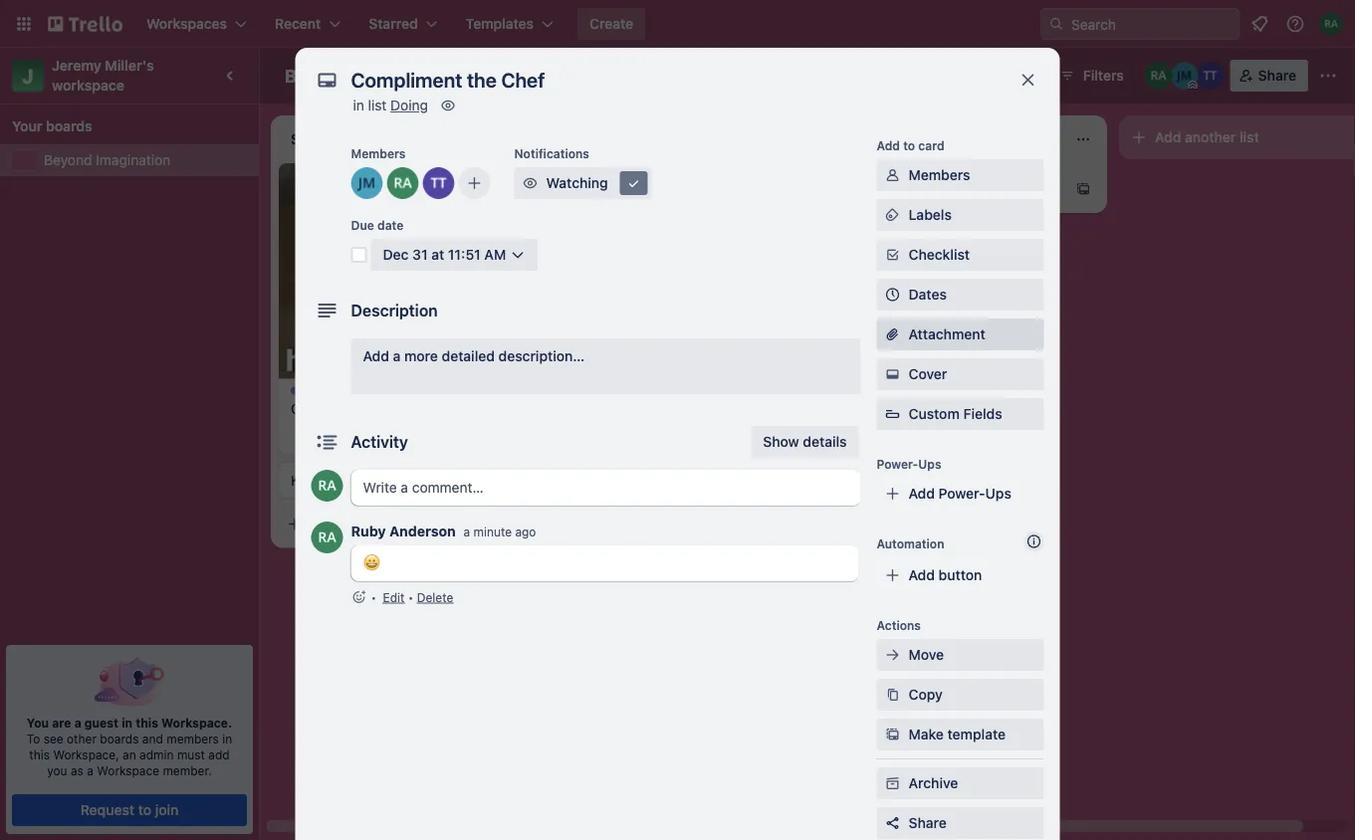 Task type: vqa. For each thing, say whether or not it's contained in the screenshot.
request
yes



Task type: describe. For each thing, give the bounding box(es) containing it.
checklist link
[[877, 239, 1044, 271]]

0 vertical spatial jeremy miller (jeremymiller198) image
[[1171, 62, 1199, 90]]

doing
[[391, 97, 428, 114]]

copy link
[[877, 679, 1044, 711]]

edit • delete
[[383, 591, 454, 605]]

meeting
[[340, 472, 392, 489]]

watching button
[[515, 167, 652, 199]]

custom
[[909, 406, 960, 422]]

workspace
[[52, 77, 124, 94]]

0 horizontal spatial imagination
[[96, 152, 171, 168]]

activity
[[351, 433, 408, 452]]

button
[[939, 567, 983, 584]]

to for join
[[138, 802, 152, 819]]

ruby anderson a minute ago
[[351, 523, 536, 540]]

sm image for archive
[[883, 774, 903, 794]]

1 vertical spatial power-
[[939, 486, 986, 502]]

custom fields
[[909, 406, 1003, 422]]

kickoff meeting link
[[291, 471, 522, 491]]

dec
[[383, 247, 409, 263]]

2 vertical spatial card
[[352, 516, 382, 532]]

jeremy
[[52, 57, 101, 74]]

details
[[803, 434, 847, 450]]

show menu image
[[1319, 66, 1339, 86]]

•
[[408, 591, 414, 605]]

workspace,
[[53, 748, 119, 762]]

1 vertical spatial card
[[918, 181, 947, 197]]

automation image
[[1018, 60, 1046, 88]]

0 vertical spatial boards
[[46, 118, 92, 134]]

anderson
[[390, 523, 456, 540]]

thinking
[[574, 185, 629, 201]]

request to join button
[[12, 795, 247, 827]]

and
[[142, 732, 163, 746]]

at
[[432, 247, 444, 263]]

you are a guest in this workspace. to see other boards and members in this workspace, an admin must add you as a workspace member.
[[27, 716, 232, 778]]

add down kickoff
[[311, 516, 337, 532]]

11:51
[[448, 247, 481, 263]]

guest
[[85, 716, 119, 730]]

0 horizontal spatial share
[[909, 815, 947, 832]]

0 vertical spatial ruby anderson (rubyanderson7) image
[[387, 167, 419, 199]]

template
[[948, 727, 1006, 743]]

attachment button
[[877, 319, 1044, 351]]

board link
[[540, 60, 625, 92]]

add inside add another list button
[[1156, 129, 1182, 145]]

1 horizontal spatial in
[[222, 732, 232, 746]]

1 vertical spatial beyond imagination
[[44, 152, 171, 168]]

doing link
[[391, 97, 428, 114]]

your boards with 1 items element
[[12, 115, 237, 138]]

ruby
[[351, 523, 386, 540]]

member.
[[163, 764, 212, 778]]

due date
[[351, 218, 404, 232]]

to
[[27, 732, 40, 746]]

dec 31 at 11:51 am button
[[371, 239, 538, 271]]

0 vertical spatial share
[[1259, 67, 1297, 84]]

a inside the ruby anderson a minute ago
[[464, 525, 470, 539]]

1 horizontal spatial jeremy miller (jeremymiller198) image
[[757, 251, 781, 275]]

members link
[[877, 159, 1044, 191]]

add power-ups
[[909, 486, 1012, 502]]

sm image for labels
[[883, 205, 903, 225]]

kickoff
[[291, 472, 336, 489]]

1 vertical spatial in
[[122, 716, 133, 730]]

archive
[[909, 776, 959, 792]]

delete link
[[417, 591, 454, 605]]

create button
[[578, 8, 646, 40]]

miller's
[[105, 57, 154, 74]]

checklist
[[909, 247, 970, 263]]

0 vertical spatial this
[[136, 716, 158, 730]]

custom fields button
[[877, 404, 1044, 424]]

due
[[351, 218, 374, 232]]

1 vertical spatial beyond
[[44, 152, 92, 168]]

a up labels at the top of page
[[907, 181, 914, 197]]

copy
[[909, 687, 943, 703]]

as
[[71, 764, 84, 778]]

minute
[[474, 525, 512, 539]]

filters button
[[1054, 60, 1130, 92]]

archive link
[[877, 768, 1044, 800]]

add a more detailed description… link
[[351, 339, 861, 394]]

move
[[909, 647, 944, 663]]

a minute ago link
[[464, 525, 536, 539]]

see
[[43, 732, 63, 746]]

beyond imagination inside text box
[[285, 65, 455, 86]]

add a card button for create from template… icon
[[845, 173, 1068, 205]]

filters
[[1084, 67, 1124, 84]]

1 vertical spatial ruby anderson (rubyanderson7) image
[[1145, 62, 1173, 90]]

0 vertical spatial list
[[368, 97, 387, 114]]

2 horizontal spatial in
[[353, 97, 364, 114]]

make template
[[909, 727, 1006, 743]]

workspace visible image
[[512, 68, 528, 84]]

0 horizontal spatial terry turtle (terryturtle) image
[[423, 167, 455, 199]]

add inside the add power-ups link
[[909, 486, 935, 502]]

workspace
[[97, 764, 159, 778]]

thoughts
[[574, 172, 629, 186]]

sm image for watching
[[520, 173, 540, 193]]

actions
[[877, 619, 921, 633]]

power-ups
[[877, 457, 942, 471]]

request
[[80, 802, 135, 819]]

primary element
[[0, 0, 1356, 48]]

0 horizontal spatial members
[[351, 146, 406, 160]]

description
[[351, 301, 438, 320]]



Task type: locate. For each thing, give the bounding box(es) containing it.
date
[[378, 218, 404, 232]]

ruby anderson (rubyanderson7) image right terry turtle (terryturtle) icon
[[785, 251, 809, 275]]

1 vertical spatial ups
[[986, 486, 1012, 502]]

0 vertical spatial add a card
[[877, 181, 947, 197]]

create for create
[[590, 15, 634, 32]]

sm image for make template
[[883, 725, 903, 745]]

0 vertical spatial power-
[[877, 457, 919, 471]]

sm image down add to card
[[883, 165, 903, 185]]

1 horizontal spatial share button
[[1231, 60, 1309, 92]]

a right as
[[87, 764, 94, 778]]

0 horizontal spatial beyond
[[44, 152, 92, 168]]

Mark due date as complete checkbox
[[351, 247, 367, 263]]

sm image inside cover link
[[883, 365, 903, 385]]

cover link
[[877, 359, 1044, 390]]

ups up add power-ups
[[919, 457, 942, 471]]

1
[[382, 428, 388, 442]]

a left ruby
[[341, 516, 349, 532]]

31
[[413, 247, 428, 263]]

add inside add a more detailed description… link
[[363, 348, 389, 365]]

1 horizontal spatial members
[[909, 167, 971, 183]]

dates
[[909, 286, 947, 303]]

0 horizontal spatial jeremy miller (jeremymiller198) image
[[351, 167, 383, 199]]

card up labels at the top of page
[[918, 181, 947, 197]]

sm image left labels at the top of page
[[883, 205, 903, 225]]

to up members "link"
[[904, 138, 916, 152]]

sm image
[[883, 165, 903, 185], [883, 205, 903, 225], [883, 685, 903, 705], [883, 774, 903, 794]]

1 sm image from the top
[[883, 165, 903, 185]]

1 horizontal spatial imagination
[[353, 65, 455, 86]]

1 horizontal spatial ruby anderson (rubyanderson7) image
[[1145, 62, 1173, 90]]

Write a comment text field
[[351, 470, 861, 506]]

add down automation
[[909, 567, 935, 584]]

0 horizontal spatial add a card button
[[279, 508, 502, 540]]

0 horizontal spatial in
[[122, 716, 133, 730]]

0 vertical spatial card
[[919, 138, 945, 152]]

1 vertical spatial add a card
[[311, 516, 382, 532]]

2 vertical spatial ruby anderson (rubyanderson7) image
[[785, 251, 809, 275]]

in up add
[[222, 732, 232, 746]]

show details link
[[751, 426, 859, 458]]

are
[[52, 716, 71, 730]]

request to join
[[80, 802, 179, 819]]

cover
[[909, 366, 948, 383]]

thinking link
[[574, 183, 805, 203]]

imagination down your boards with 1 items element at the top of page
[[96, 152, 171, 168]]

this up 'and'
[[136, 716, 158, 730]]

terry turtle (terryturtle) image
[[729, 251, 753, 275]]

terry turtle (terryturtle) image
[[1197, 62, 1225, 90], [423, 167, 455, 199], [502, 423, 526, 447]]

sm image for copy
[[883, 685, 903, 705]]

to inside request to join button
[[138, 802, 152, 819]]

add another list
[[1156, 129, 1260, 145]]

terry turtle (terryturtle) image up "another"
[[1197, 62, 1225, 90]]

add to card
[[877, 138, 945, 152]]

terry turtle (terryturtle) image left add members to card image
[[423, 167, 455, 199]]

sm image
[[438, 96, 458, 116], [520, 173, 540, 193], [624, 173, 644, 193], [883, 245, 903, 265], [883, 365, 903, 385], [883, 646, 903, 665], [883, 725, 903, 745]]

0 vertical spatial ruby anderson (rubyanderson7) image
[[1320, 12, 1344, 36]]

0 horizontal spatial power-
[[877, 457, 919, 471]]

add down add to card
[[877, 181, 903, 197]]

a
[[907, 181, 914, 197], [393, 348, 401, 365], [341, 516, 349, 532], [464, 525, 470, 539], [74, 716, 81, 730], [87, 764, 94, 778]]

terry turtle (terryturtle) image down 'description…'
[[502, 423, 526, 447]]

jeremy miller (jeremymiller198) image right terry turtle (terryturtle) icon
[[757, 251, 781, 275]]

boards up "an"
[[100, 732, 139, 746]]

jeremy miller's workspace
[[52, 57, 158, 94]]

0 horizontal spatial ruby anderson (rubyanderson7) image
[[785, 251, 809, 275]]

1 horizontal spatial this
[[136, 716, 158, 730]]

0 horizontal spatial share button
[[877, 808, 1044, 840]]

must
[[177, 748, 205, 762]]

another
[[1186, 129, 1237, 145]]

1 horizontal spatial add a card
[[877, 181, 947, 197]]

1 vertical spatial members
[[909, 167, 971, 183]]

show details
[[763, 434, 847, 450]]

add a card button up grinning image
[[279, 508, 502, 540]]

power- down custom
[[877, 457, 919, 471]]

ago
[[515, 525, 536, 539]]

0 vertical spatial terry turtle (terryturtle) image
[[1197, 62, 1225, 90]]

0 horizontal spatial boards
[[46, 118, 92, 134]]

attachment
[[909, 326, 986, 343]]

add button button
[[877, 560, 1044, 592]]

add members to card image
[[467, 173, 483, 193]]

1 horizontal spatial share
[[1259, 67, 1297, 84]]

sm image for checklist
[[883, 245, 903, 265]]

sm image for members
[[883, 165, 903, 185]]

create instagram link
[[291, 399, 522, 419]]

jeremy miller (jeremymiller198) image down search field
[[1171, 62, 1199, 90]]

0 vertical spatial beyond imagination
[[285, 65, 455, 86]]

1 vertical spatial this
[[29, 748, 50, 762]]

1 vertical spatial terry turtle (terryturtle) image
[[423, 167, 455, 199]]

1 horizontal spatial add a card button
[[845, 173, 1068, 205]]

to
[[904, 138, 916, 152], [138, 802, 152, 819]]

boards right the your
[[46, 118, 92, 134]]

0 horizontal spatial ups
[[919, 457, 942, 471]]

1 vertical spatial share button
[[877, 808, 1044, 840]]

list inside button
[[1240, 129, 1260, 145]]

thoughts thinking
[[574, 172, 629, 201]]

dates button
[[877, 279, 1044, 311]]

am
[[485, 247, 506, 263]]

0 horizontal spatial add a card
[[311, 516, 382, 532]]

open information menu image
[[1286, 14, 1306, 34]]

create inside button
[[590, 15, 634, 32]]

add up members "link"
[[877, 138, 901, 152]]

share button down 0 notifications 'icon'
[[1231, 60, 1309, 92]]

your boards
[[12, 118, 92, 134]]

ups
[[919, 457, 942, 471], [986, 486, 1012, 502]]

0 horizontal spatial list
[[368, 97, 387, 114]]

3 sm image from the top
[[883, 685, 903, 705]]

color: bold red, title: "thoughts" element
[[574, 171, 629, 186]]

beyond imagination down your boards with 1 items element at the top of page
[[44, 152, 171, 168]]

0 vertical spatial imagination
[[353, 65, 455, 86]]

create down color: purple, title: none icon
[[291, 400, 334, 417]]

create up 'board'
[[590, 15, 634, 32]]

add
[[208, 748, 230, 762]]

search image
[[1049, 16, 1065, 32]]

boards inside you are a guest in this workspace. to see other boards and members in this workspace, an admin must add you as a workspace member.
[[100, 732, 139, 746]]

1 horizontal spatial beyond imagination
[[285, 65, 455, 86]]

create from template… image
[[510, 516, 526, 532]]

2 vertical spatial terry turtle (terryturtle) image
[[502, 423, 526, 447]]

board
[[574, 67, 613, 84]]

add left more
[[363, 348, 389, 365]]

0 vertical spatial beyond
[[285, 65, 349, 86]]

automation
[[877, 537, 945, 551]]

sm image inside copy link
[[883, 685, 903, 705]]

ruby anderson (rubyanderson7) image
[[1320, 12, 1344, 36], [1145, 62, 1173, 90], [785, 251, 809, 275]]

card up members "link"
[[919, 138, 945, 152]]

you
[[27, 716, 49, 730]]

to for card
[[904, 138, 916, 152]]

1 horizontal spatial boards
[[100, 732, 139, 746]]

add a card up labels at the top of page
[[877, 181, 947, 197]]

jeremy miller (jeremymiller198) image up due
[[351, 167, 383, 199]]

back to home image
[[48, 8, 123, 40]]

in right guest
[[122, 716, 133, 730]]

create for create instagram
[[291, 400, 334, 417]]

labels link
[[877, 199, 1044, 231]]

imagination inside text box
[[353, 65, 455, 86]]

make template link
[[877, 719, 1044, 751]]

members up labels at the top of page
[[909, 167, 971, 183]]

1 horizontal spatial list
[[1240, 129, 1260, 145]]

2 horizontal spatial terry turtle (terryturtle) image
[[1197, 62, 1225, 90]]

share button
[[1231, 60, 1309, 92], [877, 808, 1044, 840]]

1 horizontal spatial power-
[[939, 486, 986, 502]]

sm image left archive
[[883, 774, 903, 794]]

list down beyond imagination text box
[[368, 97, 387, 114]]

kickoff meeting
[[291, 472, 392, 489]]

color: purple, title: none image
[[291, 387, 331, 395]]

your
[[12, 118, 42, 134]]

ruby anderson (rubyanderson7) image down search field
[[1145, 62, 1173, 90]]

add inside "add button" button
[[909, 567, 935, 584]]

add left "another"
[[1156, 129, 1182, 145]]

in list doing
[[353, 97, 428, 114]]

sm image for move
[[883, 646, 903, 665]]

0 horizontal spatial to
[[138, 802, 152, 819]]

star or unstar board image
[[477, 68, 493, 84]]

1 vertical spatial jeremy miller (jeremymiller198) image
[[351, 167, 383, 199]]

to left join
[[138, 802, 152, 819]]

1 vertical spatial add a card button
[[279, 508, 502, 540]]

add down the power-ups
[[909, 486, 935, 502]]

sm image inside members "link"
[[883, 165, 903, 185]]

1 horizontal spatial terry turtle (terryturtle) image
[[502, 423, 526, 447]]

add another list button
[[1120, 116, 1356, 159]]

0 vertical spatial members
[[351, 146, 406, 160]]

join
[[155, 802, 179, 819]]

sm image inside move link
[[883, 646, 903, 665]]

add a card
[[877, 181, 947, 197], [311, 516, 382, 532]]

0 vertical spatial in
[[353, 97, 364, 114]]

ruby anderson (rubyanderson7) image right open information menu image
[[1320, 12, 1344, 36]]

sm image left copy
[[883, 685, 903, 705]]

share left 'show menu' image
[[1259, 67, 1297, 84]]

1 vertical spatial ruby anderson (rubyanderson7) image
[[311, 470, 343, 502]]

2 vertical spatial ruby anderson (rubyanderson7) image
[[311, 522, 343, 554]]

members
[[351, 146, 406, 160], [909, 167, 971, 183]]

4 sm image from the top
[[883, 774, 903, 794]]

jeremy miller (jeremymiller198) image
[[1171, 62, 1199, 90], [351, 167, 383, 199], [757, 251, 781, 275]]

detailed
[[442, 348, 495, 365]]

delete
[[417, 591, 454, 605]]

add a card down kickoff meeting
[[311, 516, 382, 532]]

beyond imagination link
[[44, 150, 247, 170]]

an
[[123, 748, 136, 762]]

share down archive
[[909, 815, 947, 832]]

beyond imagination up in list doing
[[285, 65, 455, 86]]

1 vertical spatial list
[[1240, 129, 1260, 145]]

1 horizontal spatial beyond
[[285, 65, 349, 86]]

add a card button
[[845, 173, 1068, 205], [279, 508, 502, 540]]

1 horizontal spatial to
[[904, 138, 916, 152]]

2 horizontal spatial ruby anderson (rubyanderson7) image
[[1320, 12, 1344, 36]]

members inside "link"
[[909, 167, 971, 183]]

j
[[22, 64, 34, 87]]

edit link
[[383, 591, 405, 605]]

workspace.
[[161, 716, 232, 730]]

0 horizontal spatial create
[[291, 400, 334, 417]]

power- down the power-ups
[[939, 486, 986, 502]]

instagram
[[337, 400, 402, 417]]

a right are
[[74, 716, 81, 730]]

1 horizontal spatial create
[[590, 15, 634, 32]]

2 vertical spatial jeremy miller (jeremymiller198) image
[[757, 251, 781, 275]]

in down beyond imagination text box
[[353, 97, 364, 114]]

sm image for cover
[[883, 365, 903, 385]]

sm image inside make template link
[[883, 725, 903, 745]]

1 horizontal spatial ups
[[986, 486, 1012, 502]]

0 vertical spatial add a card button
[[845, 173, 1068, 205]]

Search field
[[1065, 9, 1239, 39]]

this down to
[[29, 748, 50, 762]]

ruby anderson (rubyanderson7) image
[[387, 167, 419, 199], [311, 470, 343, 502], [311, 522, 343, 554]]

0 vertical spatial create
[[590, 15, 634, 32]]

2 vertical spatial in
[[222, 732, 232, 746]]

0 horizontal spatial beyond imagination
[[44, 152, 171, 168]]

move link
[[877, 640, 1044, 671]]

2 sm image from the top
[[883, 205, 903, 225]]

other
[[67, 732, 97, 746]]

imagination up doing 'link'
[[353, 65, 455, 86]]

grinning image
[[363, 554, 381, 572]]

add reaction image
[[351, 588, 367, 608]]

add a card button for create from template… image
[[279, 508, 502, 540]]

sm image inside checklist 'link'
[[883, 245, 903, 265]]

add a card button up labels at the top of page
[[845, 173, 1068, 205]]

0 vertical spatial share button
[[1231, 60, 1309, 92]]

ups down fields
[[986, 486, 1012, 502]]

admin
[[140, 748, 174, 762]]

beyond
[[285, 65, 349, 86], [44, 152, 92, 168]]

sm image inside archive link
[[883, 774, 903, 794]]

1 vertical spatial imagination
[[96, 152, 171, 168]]

in
[[353, 97, 364, 114], [122, 716, 133, 730], [222, 732, 232, 746]]

add button
[[909, 567, 983, 584]]

members down in list doing
[[351, 146, 406, 160]]

2 horizontal spatial jeremy miller (jeremymiller198) image
[[1171, 62, 1199, 90]]

0 notifications image
[[1248, 12, 1272, 36]]

1 vertical spatial boards
[[100, 732, 139, 746]]

members
[[167, 732, 219, 746]]

1 vertical spatial to
[[138, 802, 152, 819]]

share button down archive link
[[877, 808, 1044, 840]]

beyond inside text box
[[285, 65, 349, 86]]

you
[[47, 764, 67, 778]]

labels
[[909, 207, 952, 223]]

None text field
[[341, 62, 999, 98]]

list right "another"
[[1240, 129, 1260, 145]]

create
[[590, 15, 634, 32], [291, 400, 334, 417]]

1 vertical spatial create
[[291, 400, 334, 417]]

sm image inside labels link
[[883, 205, 903, 225]]

a left more
[[393, 348, 401, 365]]

0 vertical spatial ups
[[919, 457, 942, 471]]

card up grinning image
[[352, 516, 382, 532]]

fields
[[964, 406, 1003, 422]]

create instagram
[[291, 400, 402, 417]]

this
[[136, 716, 158, 730], [29, 748, 50, 762]]

imagination
[[353, 65, 455, 86], [96, 152, 171, 168]]

a left minute
[[464, 525, 470, 539]]

Board name text field
[[275, 60, 465, 92]]

0 vertical spatial to
[[904, 138, 916, 152]]

more
[[404, 348, 438, 365]]

0 horizontal spatial this
[[29, 748, 50, 762]]

create from template… image
[[1076, 181, 1092, 197]]

1 vertical spatial share
[[909, 815, 947, 832]]



